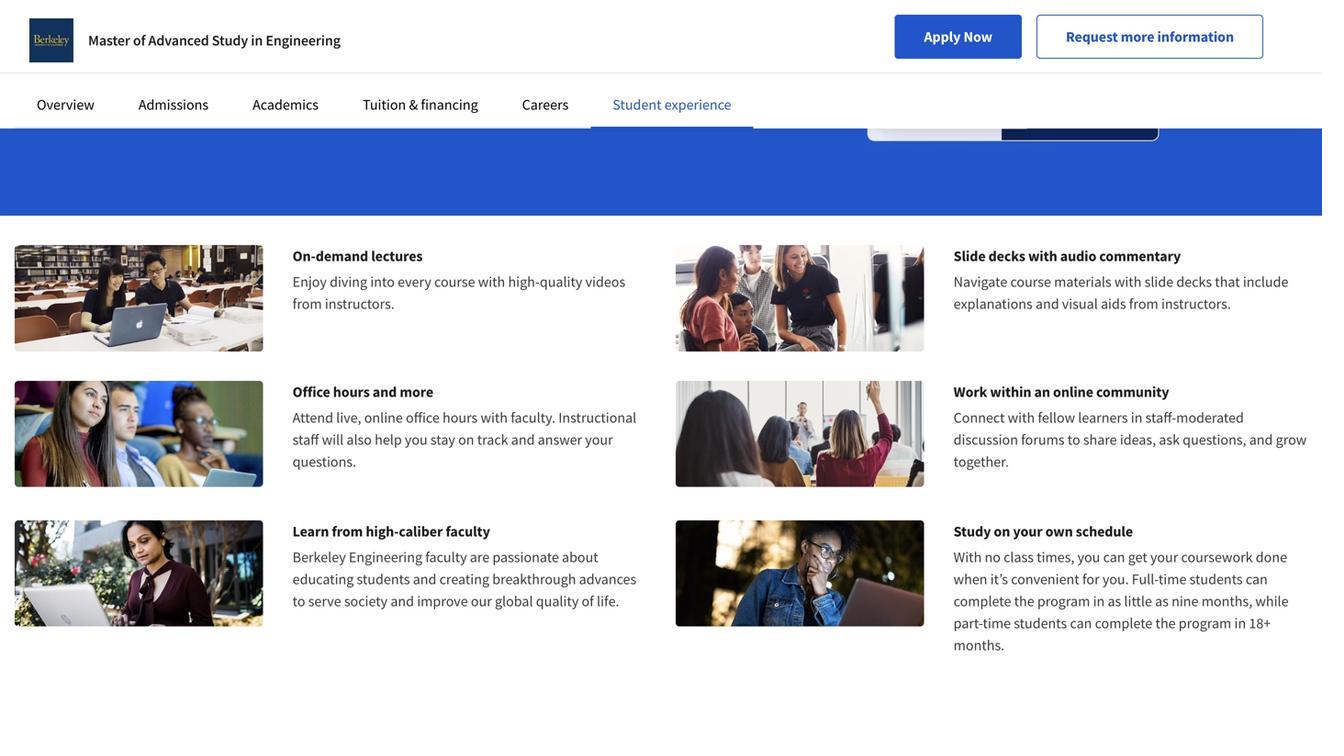 Task type: describe. For each thing, give the bounding box(es) containing it.
into
[[370, 273, 395, 291]]

you inside the our enrollment experts are ready to help you make an informed decision about this degree. request info and start your application now.
[[266, 7, 288, 25]]

request more information
[[1066, 28, 1235, 46]]

request for request info now
[[15, 84, 67, 102]]

own
[[1046, 522, 1073, 541]]

student experience
[[613, 96, 732, 114]]

1 horizontal spatial program
[[1179, 614, 1232, 633]]

audio
[[1061, 247, 1097, 265]]

office hours and more attend live, online office hours with faculty. instructional staff will also help you stay on track and answer your questions.
[[293, 383, 637, 471]]

request for request more information
[[1066, 28, 1118, 46]]

apply now
[[924, 28, 993, 46]]

1 vertical spatial hours
[[443, 409, 478, 427]]

advanced
[[148, 31, 209, 50]]

embedded module image image
[[739, 0, 1208, 172]]

financing
[[421, 96, 478, 114]]

questions.
[[293, 453, 356, 471]]

and up improve
[[413, 570, 437, 589]]

help inside the our enrollment experts are ready to help you make an informed decision about this degree. request info and start your application now.
[[236, 7, 263, 25]]

months.
[[954, 636, 1005, 655]]

schedule
[[1076, 522, 1134, 541]]

instructors. inside slide decks with audio commentary navigate course materials with slide decks that include explanations and visual aids from instructors.
[[1162, 295, 1232, 313]]

months,
[[1202, 592, 1253, 611]]

course inside slide decks with audio commentary navigate course materials with slide decks that include explanations and visual aids from instructors.
[[1011, 273, 1052, 291]]

info inside request info now button
[[70, 84, 95, 102]]

you inside study on your own schedule with no class times, you can get your coursework done when it's convenient for you. full-time students can complete the program in as little as nine months, while part-time students can complete the program in 18+ months.
[[1078, 548, 1101, 567]]

learn from high-caliber faculty berkeley engineering faculty are passionate about educating students and creating breakthrough advances to serve society and improve our global quality of life.
[[293, 522, 637, 611]]

materials
[[1055, 273, 1112, 291]]

questions,
[[1183, 431, 1247, 449]]

enrollment
[[40, 7, 109, 25]]

our
[[15, 7, 38, 25]]

more inside button
[[1121, 28, 1155, 46]]

improve
[[417, 592, 468, 611]]

enjoy
[[293, 273, 327, 291]]

part-
[[954, 614, 983, 633]]

and inside the our enrollment experts are ready to help you make an informed decision about this degree. request info and start your application now.
[[41, 29, 65, 47]]

our enrollment experts are ready to help you make an informed decision about this degree. request info and start your application now.
[[15, 7, 624, 47]]

ready
[[182, 7, 217, 25]]

uc berkeley college of engineering logo image
[[29, 18, 73, 62]]

start
[[68, 29, 96, 47]]

breakthrough
[[493, 570, 576, 589]]

this
[[500, 7, 523, 25]]

from inside the "learn from high-caliber faculty berkeley engineering faculty are passionate about educating students and creating breakthrough advances to serve society and improve our global quality of life."
[[332, 522, 363, 541]]

society
[[344, 592, 388, 611]]

experience
[[665, 96, 732, 114]]

academics
[[253, 96, 319, 114]]

when
[[954, 570, 988, 589]]

help inside office hours and more attend live, online office hours with faculty. instructional staff will also help you stay on track and answer your questions.
[[375, 431, 402, 449]]

master of advanced study in engineering
[[88, 31, 341, 50]]

1 horizontal spatial decks
[[1177, 273, 1213, 291]]

online inside work within an online community connect with fellow learners in staff-moderated discussion forums to share ideas, ask questions, and grow together.
[[1054, 383, 1094, 401]]

0 horizontal spatial study
[[212, 31, 248, 50]]

course inside on-demand lectures enjoy diving into every course with high-quality videos from instructors.
[[435, 273, 475, 291]]

while
[[1256, 592, 1289, 611]]

diving
[[330, 273, 368, 291]]

for
[[1083, 570, 1100, 589]]

coursework
[[1182, 548, 1253, 567]]

2 horizontal spatial students
[[1190, 570, 1243, 589]]

staff-
[[1146, 409, 1177, 427]]

class
[[1004, 548, 1034, 567]]

0 vertical spatial time
[[1159, 570, 1187, 589]]

online inside office hours and more attend live, online office hours with faculty. instructional staff will also help you stay on track and answer your questions.
[[364, 409, 403, 427]]

0 vertical spatial engineering
[[266, 31, 341, 50]]

you.
[[1103, 570, 1129, 589]]

0 vertical spatial faculty
[[446, 522, 490, 541]]

caliber
[[399, 522, 443, 541]]

1 vertical spatial complete
[[1095, 614, 1153, 633]]

done
[[1256, 548, 1288, 567]]

apply
[[924, 28, 961, 46]]

&
[[409, 96, 418, 114]]

students inside the "learn from high-caliber faculty berkeley engineering faculty are passionate about educating students and creating breakthrough advances to serve society and improve our global quality of life."
[[357, 570, 410, 589]]

every
[[398, 273, 432, 291]]

and down faculty.
[[511, 431, 535, 449]]

life.
[[597, 592, 620, 611]]

convenient
[[1012, 570, 1080, 589]]

request info now
[[15, 84, 125, 102]]

1 vertical spatial can
[[1246, 570, 1268, 589]]

in inside work within an online community connect with fellow learners in staff-moderated discussion forums to share ideas, ask questions, and grow together.
[[1131, 409, 1143, 427]]

0 horizontal spatial of
[[133, 31, 146, 50]]

in right now.
[[251, 31, 263, 50]]

information
[[1158, 28, 1235, 46]]

ideas,
[[1120, 431, 1157, 449]]

study inside study on your own schedule with no class times, you can get your coursework done when it's convenient for you. full-time students can complete the program in as little as nine months, while part-time students can complete the program in 18+ months.
[[954, 522, 991, 541]]

tuition
[[363, 96, 406, 114]]

info inside the our enrollment experts are ready to help you make an informed decision about this degree. request info and start your application now.
[[15, 29, 38, 47]]

nine
[[1172, 592, 1199, 611]]

in left "18+"
[[1235, 614, 1247, 633]]

overview link
[[37, 96, 94, 114]]

academics link
[[253, 96, 319, 114]]

commentary
[[1100, 247, 1181, 265]]

1 vertical spatial time
[[983, 614, 1011, 633]]

within
[[991, 383, 1032, 401]]

about inside the our enrollment experts are ready to help you make an informed decision about this degree. request info and start your application now.
[[460, 7, 497, 25]]

are inside the "learn from high-caliber faculty berkeley engineering faculty are passionate about educating students and creating breakthrough advances to serve society and improve our global quality of life."
[[470, 548, 490, 567]]

in down for
[[1094, 592, 1105, 611]]

faculty.
[[511, 409, 556, 427]]

our
[[471, 592, 492, 611]]

0 horizontal spatial the
[[1015, 592, 1035, 611]]

live,
[[336, 409, 361, 427]]

that
[[1216, 273, 1241, 291]]

student
[[613, 96, 662, 114]]

slide
[[1145, 273, 1174, 291]]

office
[[293, 383, 330, 401]]

0 vertical spatial decks
[[989, 247, 1026, 265]]

experts
[[112, 7, 157, 25]]

advances
[[579, 570, 637, 589]]

staff
[[293, 431, 319, 449]]

0 vertical spatial complete
[[954, 592, 1012, 611]]

community
[[1097, 383, 1170, 401]]

navigate
[[954, 273, 1008, 291]]

make
[[291, 7, 325, 25]]

on-
[[293, 247, 316, 265]]

work within an online community connect with fellow learners in staff-moderated discussion forums to share ideas, ask questions, and grow together.
[[954, 383, 1307, 471]]

demand
[[316, 247, 368, 265]]

to inside work within an online community connect with fellow learners in staff-moderated discussion forums to share ideas, ask questions, and grow together.
[[1068, 431, 1081, 449]]

admissions link
[[139, 96, 209, 114]]

connect
[[954, 409, 1005, 427]]

with inside work within an online community connect with fellow learners in staff-moderated discussion forums to share ideas, ask questions, and grow together.
[[1008, 409, 1035, 427]]

office
[[406, 409, 440, 427]]

study on your own schedule with no class times, you can get your coursework done when it's convenient for you. full-time students can complete the program in as little as nine months, while part-time students can complete the program in 18+ months.
[[954, 522, 1289, 655]]

request inside the our enrollment experts are ready to help you make an informed decision about this degree. request info and start your application now.
[[574, 7, 624, 25]]

degree.
[[526, 7, 571, 25]]



Task type: vqa. For each thing, say whether or not it's contained in the screenshot.
health dropdown button
no



Task type: locate. For each thing, give the bounding box(es) containing it.
on inside office hours and more attend live, online office hours with faculty. instructional staff will also help you stay on track and answer your questions.
[[458, 431, 474, 449]]

0 vertical spatial an
[[328, 7, 344, 25]]

instructional
[[559, 409, 637, 427]]

2 horizontal spatial can
[[1246, 570, 1268, 589]]

ask
[[1159, 431, 1180, 449]]

quality inside on-demand lectures enjoy diving into every course with high-quality videos from instructors.
[[540, 273, 583, 291]]

about left this
[[460, 7, 497, 25]]

students down "coursework"
[[1190, 570, 1243, 589]]

1 vertical spatial help
[[375, 431, 402, 449]]

0 vertical spatial study
[[212, 31, 248, 50]]

hours
[[333, 383, 370, 401], [443, 409, 478, 427]]

with inside on-demand lectures enjoy diving into every course with high-quality videos from instructors.
[[478, 273, 505, 291]]

and inside slide decks with audio commentary navigate course materials with slide decks that include explanations and visual aids from instructors.
[[1036, 295, 1060, 313]]

instructors. down the diving
[[325, 295, 395, 313]]

1 vertical spatial about
[[562, 548, 599, 567]]

to inside the "learn from high-caliber faculty berkeley engineering faculty are passionate about educating students and creating breakthrough advances to serve society and improve our global quality of life."
[[293, 592, 305, 611]]

2 as from the left
[[1156, 592, 1169, 611]]

1 vertical spatial you
[[405, 431, 428, 449]]

no
[[985, 548, 1001, 567]]

master
[[88, 31, 130, 50]]

2 course from the left
[[1011, 273, 1052, 291]]

of left life.
[[582, 592, 594, 611]]

aids
[[1101, 295, 1127, 313]]

of inside the "learn from high-caliber faculty berkeley engineering faculty are passionate about educating students and creating breakthrough advances to serve society and improve our global quality of life."
[[582, 592, 594, 611]]

and right society
[[391, 592, 414, 611]]

you down office
[[405, 431, 428, 449]]

0 vertical spatial info
[[15, 29, 38, 47]]

will
[[322, 431, 344, 449]]

can up you.
[[1104, 548, 1126, 567]]

slide
[[954, 247, 986, 265]]

tuition & financing link
[[363, 96, 478, 114]]

as left nine
[[1156, 592, 1169, 611]]

decks left that
[[1177, 273, 1213, 291]]

to inside the our enrollment experts are ready to help you make an informed decision about this degree. request info and start your application now.
[[220, 7, 233, 25]]

you left make
[[266, 7, 288, 25]]

decks
[[989, 247, 1026, 265], [1177, 273, 1213, 291]]

quality
[[540, 273, 583, 291], [536, 592, 579, 611]]

0 horizontal spatial from
[[293, 295, 322, 313]]

1 horizontal spatial of
[[582, 592, 594, 611]]

decks up navigate
[[989, 247, 1026, 265]]

time up months.
[[983, 614, 1011, 633]]

1 horizontal spatial info
[[70, 84, 95, 102]]

faculty
[[446, 522, 490, 541], [425, 548, 467, 567]]

about inside the "learn from high-caliber faculty berkeley engineering faculty are passionate about educating students and creating breakthrough advances to serve society and improve our global quality of life."
[[562, 548, 599, 567]]

1 horizontal spatial about
[[562, 548, 599, 567]]

2 horizontal spatial request
[[1066, 28, 1118, 46]]

0 vertical spatial hours
[[333, 383, 370, 401]]

berkeley
[[293, 548, 346, 567]]

with left audio
[[1029, 247, 1058, 265]]

0 vertical spatial request
[[574, 7, 624, 25]]

an up fellow
[[1035, 383, 1051, 401]]

and right office
[[373, 383, 397, 401]]

an inside the our enrollment experts are ready to help you make an informed decision about this degree. request info and start your application now.
[[328, 7, 344, 25]]

the
[[1015, 592, 1035, 611], [1156, 614, 1176, 633]]

info
[[15, 29, 38, 47], [70, 84, 95, 102]]

1 vertical spatial quality
[[536, 592, 579, 611]]

0 vertical spatial high-
[[508, 273, 540, 291]]

1 vertical spatial an
[[1035, 383, 1051, 401]]

your down the instructional at bottom
[[585, 431, 613, 449]]

request more information button
[[1037, 15, 1264, 59]]

the down convenient at the right bottom of the page
[[1015, 592, 1035, 611]]

1 horizontal spatial you
[[405, 431, 428, 449]]

0 horizontal spatial help
[[236, 7, 263, 25]]

decision
[[406, 7, 458, 25]]

1 horizontal spatial students
[[1014, 614, 1068, 633]]

hours up stay
[[443, 409, 478, 427]]

1 horizontal spatial complete
[[1095, 614, 1153, 633]]

your down experts
[[99, 29, 127, 47]]

full-
[[1132, 570, 1159, 589]]

from
[[293, 295, 322, 313], [1130, 295, 1159, 313], [332, 522, 363, 541]]

quality inside the "learn from high-caliber faculty berkeley engineering faculty are passionate about educating students and creating breakthrough advances to serve society and improve our global quality of life."
[[536, 592, 579, 611]]

quality down breakthrough
[[536, 592, 579, 611]]

on
[[458, 431, 474, 449], [994, 522, 1011, 541]]

program down nine
[[1179, 614, 1232, 633]]

on inside study on your own schedule with no class times, you can get your coursework done when it's convenient for you. full-time students can complete the program in as little as nine months, while part-time students can complete the program in 18+ months.
[[994, 522, 1011, 541]]

2 vertical spatial can
[[1071, 614, 1093, 633]]

1 horizontal spatial can
[[1104, 548, 1126, 567]]

high- inside the "learn from high-caliber faculty berkeley engineering faculty are passionate about educating students and creating breakthrough advances to serve society and improve our global quality of life."
[[366, 522, 399, 541]]

0 vertical spatial can
[[1104, 548, 1126, 567]]

student experience link
[[613, 96, 732, 114]]

18+
[[1250, 614, 1272, 633]]

program
[[1038, 592, 1091, 611], [1179, 614, 1232, 633]]

attend
[[293, 409, 333, 427]]

are up creating
[[470, 548, 490, 567]]

fellow
[[1038, 409, 1076, 427]]

2 vertical spatial request
[[15, 84, 67, 102]]

of down experts
[[133, 31, 146, 50]]

0 vertical spatial to
[[220, 7, 233, 25]]

you inside office hours and more attend live, online office hours with faculty. instructional staff will also help you stay on track and answer your questions.
[[405, 431, 428, 449]]

you up for
[[1078, 548, 1101, 567]]

1 horizontal spatial engineering
[[349, 548, 423, 567]]

0 horizontal spatial to
[[220, 7, 233, 25]]

1 vertical spatial info
[[70, 84, 95, 102]]

faculty right the caliber
[[446, 522, 490, 541]]

apply now button
[[895, 15, 1022, 59]]

info left the now on the left top
[[70, 84, 95, 102]]

students down convenient at the right bottom of the page
[[1014, 614, 1068, 633]]

0 vertical spatial about
[[460, 7, 497, 25]]

0 horizontal spatial can
[[1071, 614, 1093, 633]]

grow
[[1276, 431, 1307, 449]]

global
[[495, 592, 533, 611]]

moderated
[[1177, 409, 1245, 427]]

request info now button
[[0, 71, 140, 115]]

engineering inside the "learn from high-caliber faculty berkeley engineering faculty are passionate about educating students and creating breakthrough advances to serve society and improve our global quality of life."
[[349, 548, 423, 567]]

careers link
[[522, 96, 569, 114]]

info down our
[[15, 29, 38, 47]]

1 vertical spatial online
[[364, 409, 403, 427]]

help up master of advanced study in engineering
[[236, 7, 263, 25]]

course
[[435, 273, 475, 291], [1011, 273, 1052, 291]]

study up "with"
[[954, 522, 991, 541]]

high- left videos
[[508, 273, 540, 291]]

1 horizontal spatial the
[[1156, 614, 1176, 633]]

on right stay
[[458, 431, 474, 449]]

1 vertical spatial high-
[[366, 522, 399, 541]]

quality left videos
[[540, 273, 583, 291]]

0 vertical spatial the
[[1015, 592, 1035, 611]]

with
[[1029, 247, 1058, 265], [478, 273, 505, 291], [1115, 273, 1142, 291], [481, 409, 508, 427], [1008, 409, 1035, 427]]

with
[[954, 548, 982, 567]]

learners
[[1079, 409, 1129, 427]]

program down convenient at the right bottom of the page
[[1038, 592, 1091, 611]]

with right every
[[478, 273, 505, 291]]

1 instructors. from the left
[[325, 295, 395, 313]]

answer
[[538, 431, 582, 449]]

course up 'explanations'
[[1011, 273, 1052, 291]]

from down slide
[[1130, 295, 1159, 313]]

about up advances
[[562, 548, 599, 567]]

also
[[347, 431, 372, 449]]

complete down when
[[954, 592, 1012, 611]]

and left visual
[[1036, 295, 1060, 313]]

overview
[[37, 96, 94, 114]]

on-demand lectures enjoy diving into every course with high-quality videos from instructors.
[[293, 247, 626, 313]]

and left start
[[41, 29, 65, 47]]

1 horizontal spatial to
[[293, 592, 305, 611]]

with up aids
[[1115, 273, 1142, 291]]

1 vertical spatial of
[[582, 592, 594, 611]]

1 course from the left
[[435, 273, 475, 291]]

1 vertical spatial to
[[1068, 431, 1081, 449]]

study down the ready
[[212, 31, 248, 50]]

your up class
[[1013, 522, 1043, 541]]

now
[[964, 28, 993, 46]]

can down the done
[[1246, 570, 1268, 589]]

more inside office hours and more attend live, online office hours with faculty. instructional staff will also help you stay on track and answer your questions.
[[400, 383, 434, 401]]

0 horizontal spatial decks
[[989, 247, 1026, 265]]

from inside on-demand lectures enjoy diving into every course with high-quality videos from instructors.
[[293, 295, 322, 313]]

high- inside on-demand lectures enjoy diving into every course with high-quality videos from instructors.
[[508, 273, 540, 291]]

0 vertical spatial program
[[1038, 592, 1091, 611]]

0 vertical spatial more
[[1121, 28, 1155, 46]]

2 horizontal spatial you
[[1078, 548, 1101, 567]]

study
[[212, 31, 248, 50], [954, 522, 991, 541]]

1 horizontal spatial hours
[[443, 409, 478, 427]]

0 horizontal spatial info
[[15, 29, 38, 47]]

request
[[574, 7, 624, 25], [1066, 28, 1118, 46], [15, 84, 67, 102]]

course right every
[[435, 273, 475, 291]]

1 horizontal spatial instructors.
[[1162, 295, 1232, 313]]

0 vertical spatial of
[[133, 31, 146, 50]]

2 instructors. from the left
[[1162, 295, 1232, 313]]

educating
[[293, 570, 354, 589]]

engineering down make
[[266, 31, 341, 50]]

1 vertical spatial decks
[[1177, 273, 1213, 291]]

students up society
[[357, 570, 410, 589]]

learn
[[293, 522, 329, 541]]

creating
[[440, 570, 490, 589]]

discussion
[[954, 431, 1019, 449]]

your inside office hours and more attend live, online office hours with faculty. instructional staff will also help you stay on track and answer your questions.
[[585, 431, 613, 449]]

1 vertical spatial study
[[954, 522, 991, 541]]

1 vertical spatial the
[[1156, 614, 1176, 633]]

1 horizontal spatial high-
[[508, 273, 540, 291]]

as down you.
[[1108, 592, 1122, 611]]

0 horizontal spatial hours
[[333, 383, 370, 401]]

0 horizontal spatial students
[[357, 570, 410, 589]]

0 horizontal spatial you
[[266, 7, 288, 25]]

together.
[[954, 453, 1009, 471]]

1 horizontal spatial from
[[332, 522, 363, 541]]

stay
[[431, 431, 456, 449]]

to left serve
[[293, 592, 305, 611]]

0 horizontal spatial online
[[364, 409, 403, 427]]

1 horizontal spatial request
[[574, 7, 624, 25]]

instructors. inside on-demand lectures enjoy diving into every course with high-quality videos from instructors.
[[325, 295, 395, 313]]

faculty up creating
[[425, 548, 467, 567]]

help right also
[[375, 431, 402, 449]]

1 horizontal spatial time
[[1159, 570, 1187, 589]]

0 horizontal spatial engineering
[[266, 31, 341, 50]]

times,
[[1037, 548, 1075, 567]]

on up no
[[994, 522, 1011, 541]]

can down for
[[1071, 614, 1093, 633]]

1 vertical spatial are
[[470, 548, 490, 567]]

2 vertical spatial to
[[293, 592, 305, 611]]

from inside slide decks with audio commentary navigate course materials with slide decks that include explanations and visual aids from instructors.
[[1130, 295, 1159, 313]]

0 horizontal spatial program
[[1038, 592, 1091, 611]]

0 horizontal spatial instructors.
[[325, 295, 395, 313]]

high- right learn
[[366, 522, 399, 541]]

1 horizontal spatial course
[[1011, 273, 1052, 291]]

the down nine
[[1156, 614, 1176, 633]]

help
[[236, 7, 263, 25], [375, 431, 402, 449]]

time up nine
[[1159, 570, 1187, 589]]

serve
[[308, 592, 341, 611]]

time
[[1159, 570, 1187, 589], [983, 614, 1011, 633]]

an right make
[[328, 7, 344, 25]]

0 vertical spatial you
[[266, 7, 288, 25]]

to left share
[[1068, 431, 1081, 449]]

with inside office hours and more attend live, online office hours with faculty. instructional staff will also help you stay on track and answer your questions.
[[481, 409, 508, 427]]

0 vertical spatial help
[[236, 7, 263, 25]]

get
[[1129, 548, 1148, 567]]

in up ideas,
[[1131, 409, 1143, 427]]

are
[[160, 7, 180, 25], [470, 548, 490, 567]]

1 horizontal spatial on
[[994, 522, 1011, 541]]

lectures
[[371, 247, 423, 265]]

your inside the our enrollment experts are ready to help you make an informed decision about this degree. request info and start your application now.
[[99, 29, 127, 47]]

1 horizontal spatial study
[[954, 522, 991, 541]]

1 horizontal spatial as
[[1156, 592, 1169, 611]]

0 horizontal spatial are
[[160, 7, 180, 25]]

you
[[266, 7, 288, 25], [405, 431, 428, 449], [1078, 548, 1101, 567]]

to up now.
[[220, 7, 233, 25]]

an inside work within an online community connect with fellow learners in staff-moderated discussion forums to share ideas, ask questions, and grow together.
[[1035, 383, 1051, 401]]

0 horizontal spatial as
[[1108, 592, 1122, 611]]

admissions
[[139, 96, 209, 114]]

visual
[[1063, 295, 1098, 313]]

more left "information"
[[1121, 28, 1155, 46]]

0 horizontal spatial request
[[15, 84, 67, 102]]

with up track
[[481, 409, 508, 427]]

0 horizontal spatial complete
[[954, 592, 1012, 611]]

engineering down the caliber
[[349, 548, 423, 567]]

0 vertical spatial on
[[458, 431, 474, 449]]

complete down little
[[1095, 614, 1153, 633]]

1 vertical spatial program
[[1179, 614, 1232, 633]]

0 vertical spatial online
[[1054, 383, 1094, 401]]

careers
[[522, 96, 569, 114]]

are up the application
[[160, 7, 180, 25]]

1 horizontal spatial help
[[375, 431, 402, 449]]

online up fellow
[[1054, 383, 1094, 401]]

1 horizontal spatial are
[[470, 548, 490, 567]]

1 vertical spatial request
[[1066, 28, 1118, 46]]

are inside the our enrollment experts are ready to help you make an informed decision about this degree. request info and start your application now.
[[160, 7, 180, 25]]

to
[[220, 7, 233, 25], [1068, 431, 1081, 449], [293, 592, 305, 611]]

1 horizontal spatial an
[[1035, 383, 1051, 401]]

an
[[328, 7, 344, 25], [1035, 383, 1051, 401]]

0 horizontal spatial on
[[458, 431, 474, 449]]

1 vertical spatial more
[[400, 383, 434, 401]]

1 vertical spatial faculty
[[425, 548, 467, 567]]

more up office
[[400, 383, 434, 401]]

and inside work within an online community connect with fellow learners in staff-moderated discussion forums to share ideas, ask questions, and grow together.
[[1250, 431, 1274, 449]]

now
[[98, 84, 125, 102]]

your
[[99, 29, 127, 47], [585, 431, 613, 449], [1013, 522, 1043, 541], [1151, 548, 1179, 567]]

your right the get
[[1151, 548, 1179, 567]]

2 horizontal spatial from
[[1130, 295, 1159, 313]]

0 horizontal spatial high-
[[366, 522, 399, 541]]

hours up live,
[[333, 383, 370, 401]]

more
[[1121, 28, 1155, 46], [400, 383, 434, 401]]

forums
[[1022, 431, 1065, 449]]

and left grow
[[1250, 431, 1274, 449]]

with down 'within'
[[1008, 409, 1035, 427]]

it's
[[991, 570, 1009, 589]]

1 as from the left
[[1108, 592, 1122, 611]]

track
[[477, 431, 508, 449]]

0 horizontal spatial more
[[400, 383, 434, 401]]

instructors. down that
[[1162, 295, 1232, 313]]

from down enjoy
[[293, 295, 322, 313]]

1 horizontal spatial online
[[1054, 383, 1094, 401]]

videos
[[586, 273, 626, 291]]

from right learn
[[332, 522, 363, 541]]

online up also
[[364, 409, 403, 427]]

0 vertical spatial quality
[[540, 273, 583, 291]]

include
[[1244, 273, 1289, 291]]



